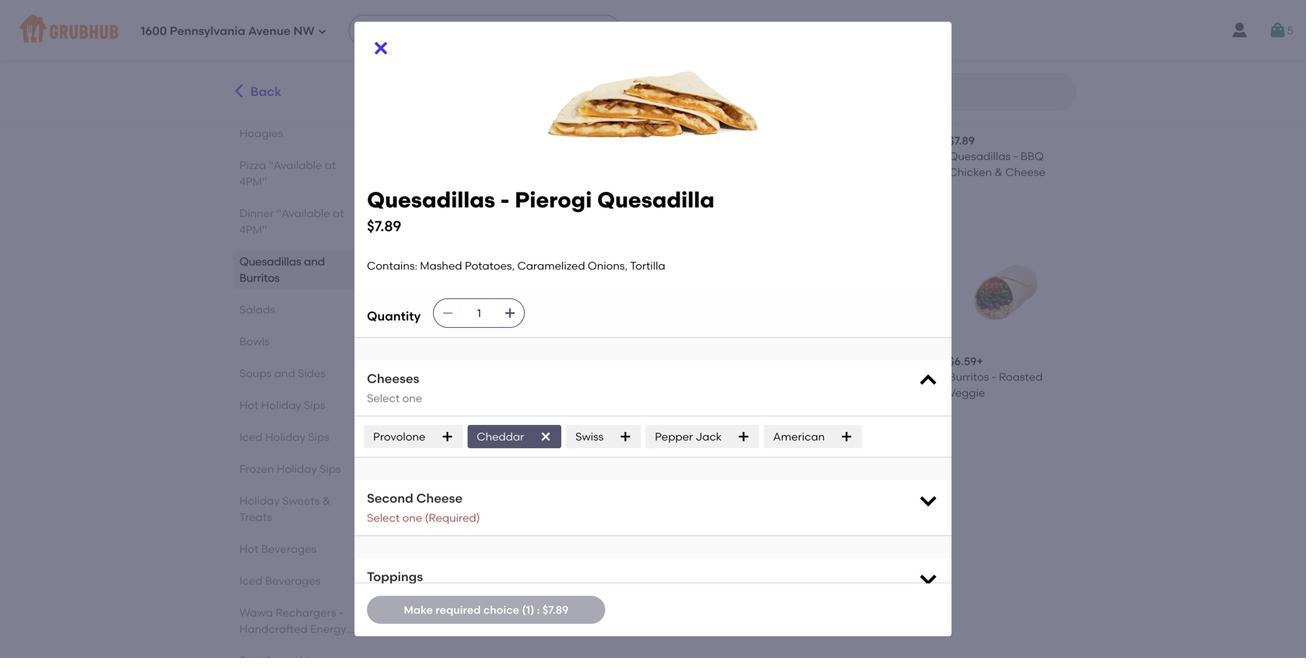 Task type: vqa. For each thing, say whether or not it's contained in the screenshot.


Task type: describe. For each thing, give the bounding box(es) containing it.
pizza
[[239, 159, 266, 172]]

required
[[435, 604, 481, 617]]

$7.89 for $7.89 quesadillas - pierogi quesadilla
[[415, 355, 441, 368]]

and for soups
[[274, 367, 295, 380]]

caret left icon image
[[231, 83, 247, 99]]

provolone
[[373, 430, 425, 443]]

pierogi inside quesadillas - pierogi quesadilla $7.89
[[515, 187, 592, 213]]

pepper
[[655, 430, 693, 443]]

wawa rechargers - handcrafted energy drinks (contains caffeine) tab
[[239, 605, 360, 658]]

quesadillas - buffalo chicken & cheese image
[[815, 9, 930, 124]]

caffeine)
[[239, 655, 289, 658]]

salads tab
[[239, 302, 360, 318]]

swiss
[[575, 430, 604, 443]]

select inside cheeses select one
[[367, 392, 400, 405]]

handcrafted
[[239, 623, 308, 636]]

hot for hot beverages
[[239, 543, 258, 556]]

iced holiday sips
[[239, 431, 329, 444]]

pizza "available at 4pm"
[[239, 159, 336, 188]]

sweets
[[282, 494, 320, 508]]

$7.89 button
[[542, 3, 669, 186]]

chicken inside $7.89 quesadillas - bbq chicken & cheese
[[949, 166, 992, 179]]

frozen
[[239, 463, 274, 476]]

burritos - rice & beans image
[[415, 466, 530, 581]]

sips for frozen holiday sips
[[320, 463, 341, 476]]

burritos - chicken image
[[815, 230, 930, 345]]

dinner "available at 4pm"
[[239, 207, 344, 236]]

toppings
[[367, 569, 423, 584]]

caramelized
[[517, 259, 585, 272]]

$7.89 quesadillas - pierogi quesadilla
[[415, 355, 523, 399]]

wawa rechargers - handcrafted energy drinks (contains caffeine)
[[239, 606, 346, 658]]

holiday for hot
[[261, 399, 301, 412]]

quesadillas for $7.89 quesadillas - chicken bacon ranch
[[549, 370, 610, 384]]

american
[[773, 430, 825, 443]]

mashed
[[420, 259, 462, 272]]

holiday for iced
[[265, 431, 305, 444]]

holiday for frozen
[[277, 463, 317, 476]]

dinner
[[239, 207, 274, 220]]

iced for iced holiday sips
[[239, 431, 263, 444]]

ranch
[[549, 402, 582, 415]]

dinner "available at 4pm" tab
[[239, 205, 360, 238]]

- for wawa rechargers - handcrafted energy drinks (contains caffeine)
[[339, 606, 343, 620]]

quesadillas - bbq chicken & cheese image
[[949, 9, 1063, 124]]

holiday sweets & treats
[[239, 494, 331, 524]]

(contains
[[274, 639, 326, 652]]

quesadillas and burritos tab
[[239, 253, 360, 286]]

select inside second cheese select one (required)
[[367, 512, 400, 525]]

sides
[[298, 367, 326, 380]]

quesadillas and burritos
[[239, 255, 325, 285]]

quesadillas - chicken bacon ranch image
[[549, 230, 663, 345]]

- for $7.59 burritos - rice & beans
[[458, 607, 463, 620]]

one inside cheeses select one
[[402, 392, 422, 405]]

hot for hot holiday sips
[[239, 399, 258, 412]]

quesadilla inside quesadillas - pierogi quesadilla $7.89
[[597, 187, 714, 213]]

pepper jack
[[655, 430, 722, 443]]

cheese inside second cheese select one (required)
[[416, 491, 463, 506]]

quesadillas - pierogi quesadilla image
[[415, 230, 530, 345]]

$8.19 for the burritos - chicken image
[[815, 355, 841, 368]]

$7.89 quesadillas - chicken bacon ranch
[[549, 355, 628, 415]]

quesadillas - cheese image
[[682, 9, 797, 124]]

iced beverages
[[239, 574, 321, 588]]

jack
[[696, 430, 722, 443]]

"available for dinner
[[277, 207, 330, 220]]

bbq
[[1021, 150, 1044, 163]]

burritos inside $7.59 burritos - rice & beans
[[415, 607, 455, 620]]

choice
[[483, 604, 519, 617]]

& inside holiday sweets & treats
[[322, 494, 331, 508]]

$7.59 burritos - rice & beans
[[415, 591, 499, 636]]

rechargers
[[276, 606, 336, 620]]

main navigation navigation
[[0, 0, 1306, 61]]

bowls tab
[[239, 333, 360, 350]]

pizza "available at 4pm" tab
[[239, 157, 360, 190]]

pennsylvania
[[170, 24, 245, 38]]

$6.49 button
[[676, 3, 803, 186]]

one inside second cheese select one (required)
[[402, 512, 422, 525]]

cheeses
[[367, 371, 419, 386]]

iced beverages tab
[[239, 573, 360, 589]]

roasted
[[999, 370, 1043, 384]]

wawa
[[239, 606, 273, 620]]

$7.89 inside quesadillas - pierogi quesadilla $7.89
[[367, 218, 401, 235]]

bowls
[[239, 335, 270, 348]]

hot holiday sips
[[239, 399, 325, 412]]

rice
[[465, 607, 488, 620]]

$7.89 for $7.89 quesadillas - chicken bacon ranch
[[549, 355, 575, 368]]

frozen holiday sips tab
[[239, 461, 360, 477]]

- inside $6.59 + burritos - roasted veggie
[[992, 370, 996, 384]]

svg image for provolone
[[441, 431, 453, 443]]

at for dinner "available at 4pm"
[[333, 207, 344, 220]]

back button
[[230, 73, 282, 110]]

potatoes,
[[465, 259, 515, 272]]

4pm" for dinner "available at 4pm"
[[239, 223, 267, 236]]

hot holiday sips tab
[[239, 397, 360, 414]]

veggie
[[949, 386, 985, 399]]

iced holiday sips tab
[[239, 429, 360, 445]]

contains: mashed potatoes, caramelized onions, tortilla
[[367, 259, 665, 272]]

svg image for pepper jack
[[737, 431, 750, 443]]

quesadillas for $7.89 quesadillas - bbq chicken & cheese
[[949, 150, 1011, 163]]

burritos - beef image
[[682, 230, 797, 345]]

$7.89 for $7.89 quesadillas - bbq chicken & cheese
[[949, 134, 975, 147]]

burritos for quesadillas
[[239, 271, 280, 285]]



Task type: locate. For each thing, give the bounding box(es) containing it.
- inside $7.89 quesadillas - bbq chicken & cheese
[[1013, 150, 1018, 163]]

$7.89 inside $7.89 quesadillas - chicken bacon ranch
[[549, 355, 575, 368]]

0 horizontal spatial chicken
[[549, 386, 592, 399]]

1 vertical spatial chicken
[[549, 386, 592, 399]]

- inside quesadillas - pierogi quesadilla $7.89
[[500, 187, 510, 213]]

1 hot from the top
[[239, 399, 258, 412]]

second cheese select one (required)
[[367, 491, 480, 525]]

$8.19 for burritos - beef image
[[682, 355, 708, 368]]

1 vertical spatial iced
[[239, 574, 263, 588]]

1 vertical spatial cheese
[[416, 491, 463, 506]]

hot
[[239, 399, 258, 412], [239, 543, 258, 556]]

0 vertical spatial at
[[325, 159, 336, 172]]

0 vertical spatial select
[[367, 392, 400, 405]]

0 vertical spatial burritos
[[239, 271, 280, 285]]

at inside pizza "available at 4pm"
[[325, 159, 336, 172]]

1 vertical spatial beverages
[[265, 574, 321, 588]]

quesadillas down input item quantity number field
[[415, 370, 477, 384]]

1 vertical spatial pierogi
[[487, 370, 523, 384]]

0 horizontal spatial burritos
[[239, 271, 280, 285]]

iced for iced beverages
[[239, 574, 263, 588]]

4pm" for pizza "available at 4pm"
[[239, 175, 267, 188]]

beverages for iced beverages
[[265, 574, 321, 588]]

- inside wawa rechargers - handcrafted energy drinks (contains caffeine)
[[339, 606, 343, 620]]

&
[[995, 166, 1003, 179], [322, 494, 331, 508], [491, 607, 499, 620]]

-
[[1013, 150, 1018, 163], [500, 187, 510, 213], [480, 370, 484, 384], [613, 370, 618, 384], [992, 370, 996, 384], [339, 606, 343, 620], [458, 607, 463, 620]]

second
[[367, 491, 413, 506]]

$7.59
[[415, 591, 441, 604]]

0 horizontal spatial cheese
[[416, 491, 463, 506]]

:
[[537, 604, 540, 617]]

one down second
[[402, 512, 422, 525]]

and
[[304, 255, 325, 268], [274, 367, 295, 380]]

5 button
[[1268, 16, 1294, 44]]

- for $7.89 quesadillas - bbq chicken & cheese
[[1013, 150, 1018, 163]]

sips inside 'tab'
[[320, 463, 341, 476]]

quesadillas for $7.89 quesadillas - pierogi quesadilla
[[415, 370, 477, 384]]

svg image for toppings
[[917, 568, 939, 590]]

pierogi inside $7.89 quesadillas - pierogi quesadilla
[[487, 370, 523, 384]]

1 vertical spatial burritos
[[949, 370, 989, 384]]

holiday
[[261, 399, 301, 412], [265, 431, 305, 444], [277, 463, 317, 476], [239, 494, 280, 508]]

0 vertical spatial &
[[995, 166, 1003, 179]]

at inside dinner "available at 4pm"
[[333, 207, 344, 220]]

and down dinner "available at 4pm" tab in the left of the page
[[304, 255, 325, 268]]

$7.89
[[549, 134, 575, 147], [949, 134, 975, 147], [367, 218, 401, 235], [415, 355, 441, 368], [549, 355, 575, 368], [542, 604, 569, 617]]

1 iced from the top
[[239, 431, 263, 444]]

2 4pm" from the top
[[239, 223, 267, 236]]

- up the cheddar
[[480, 370, 484, 384]]

1 vertical spatial quesadilla
[[415, 386, 472, 399]]

$7.89 inside $7.89 button
[[549, 134, 575, 147]]

at for pizza "available at 4pm"
[[325, 159, 336, 172]]

bacon
[[594, 386, 628, 399]]

- inside $7.89 quesadillas - pierogi quesadilla
[[480, 370, 484, 384]]

cheese inside $7.89 quesadillas - bbq chicken & cheese
[[1005, 166, 1045, 179]]

1 horizontal spatial burritos
[[415, 607, 455, 620]]

pierogi up 'caramelized'
[[515, 187, 592, 213]]

0 horizontal spatial and
[[274, 367, 295, 380]]

tab
[[239, 653, 360, 658]]

iced up wawa
[[239, 574, 263, 588]]

and for quesadillas
[[304, 255, 325, 268]]

soups
[[239, 367, 272, 380]]

4pm" inside pizza "available at 4pm"
[[239, 175, 267, 188]]

energy
[[310, 623, 346, 636]]

make required choice (1) : $7.89
[[404, 604, 569, 617]]

chicken
[[949, 166, 992, 179], [549, 386, 592, 399]]

1 horizontal spatial &
[[491, 607, 499, 620]]

- inside $7.59 burritos - rice & beans
[[458, 607, 463, 620]]

"available down hoagies tab
[[269, 159, 322, 172]]

"available down pizza "available at 4pm" tab
[[277, 207, 330, 220]]

and inside quesadillas and burritos
[[304, 255, 325, 268]]

tortilla
[[630, 259, 665, 272]]

quesadillas inside quesadillas - pierogi quesadilla $7.89
[[367, 187, 495, 213]]

2 select from the top
[[367, 512, 400, 525]]

"available inside dinner "available at 4pm"
[[277, 207, 330, 220]]

quesadillas inside $7.89 quesadillas - bbq chicken & cheese
[[949, 150, 1011, 163]]

1600
[[141, 24, 167, 38]]

holiday down soups and sides
[[261, 399, 301, 412]]

$7.89 inside $7.89 quesadillas - bbq chicken & cheese
[[949, 134, 975, 147]]

- for $7.89 quesadillas - chicken bacon ranch
[[613, 370, 618, 384]]

$6.59 + burritos - roasted veggie
[[949, 355, 1043, 399]]

quesadillas down dinner "available at 4pm" on the top of page
[[239, 255, 301, 268]]

0 vertical spatial iced
[[239, 431, 263, 444]]

0 vertical spatial pierogi
[[515, 187, 592, 213]]

beverages up iced beverages
[[261, 543, 317, 556]]

burritos
[[239, 271, 280, 285], [949, 370, 989, 384], [415, 607, 455, 620]]

0 vertical spatial 4pm"
[[239, 175, 267, 188]]

0 horizontal spatial $8.19 button
[[676, 224, 803, 423]]

cheese up (required)
[[416, 491, 463, 506]]

1 horizontal spatial cheese
[[1005, 166, 1045, 179]]

svg image inside 5 button
[[1268, 21, 1287, 40]]

sips down sides
[[304, 399, 325, 412]]

contains:
[[367, 259, 417, 272]]

frozen holiday sips
[[239, 463, 341, 476]]

1 $8.19 button from the left
[[676, 224, 803, 423]]

"available for pizza
[[269, 159, 322, 172]]

& inside $7.89 quesadillas - bbq chicken & cheese
[[995, 166, 1003, 179]]

at down pizza "available at 4pm" tab
[[333, 207, 344, 220]]

holiday sweets & treats tab
[[239, 493, 360, 526]]

0 horizontal spatial $8.19
[[682, 355, 708, 368]]

cheese
[[1005, 166, 1045, 179], [416, 491, 463, 506]]

2 one from the top
[[402, 512, 422, 525]]

quesadillas
[[949, 150, 1011, 163], [367, 187, 495, 213], [239, 255, 301, 268], [415, 370, 477, 384], [549, 370, 610, 384]]

holiday inside 'tab'
[[277, 463, 317, 476]]

1 vertical spatial select
[[367, 512, 400, 525]]

svg image
[[441, 431, 453, 443], [737, 431, 750, 443], [917, 490, 939, 512], [917, 568, 939, 590]]

- left roasted
[[992, 370, 996, 384]]

2 iced from the top
[[239, 574, 263, 588]]

- up "bacon"
[[613, 370, 618, 384]]

"available inside pizza "available at 4pm"
[[269, 159, 322, 172]]

1 vertical spatial at
[[333, 207, 344, 220]]

hot down treats
[[239, 543, 258, 556]]

0 vertical spatial sips
[[304, 399, 325, 412]]

hot down soups
[[239, 399, 258, 412]]

make
[[404, 604, 433, 617]]

pierogi up the cheddar
[[487, 370, 523, 384]]

quesadillas inside $7.89 quesadillas - pierogi quesadilla
[[415, 370, 477, 384]]

at down hoagies tab
[[325, 159, 336, 172]]

quesadillas up the mashed
[[367, 187, 495, 213]]

iced up frozen
[[239, 431, 263, 444]]

1 vertical spatial hot
[[239, 543, 258, 556]]

beverages
[[261, 543, 317, 556], [265, 574, 321, 588]]

1 vertical spatial 4pm"
[[239, 223, 267, 236]]

1600 pennsylvania avenue nw
[[141, 24, 315, 38]]

hot beverages
[[239, 543, 317, 556]]

cheddar
[[477, 430, 524, 443]]

nw
[[293, 24, 315, 38]]

1 select from the top
[[367, 392, 400, 405]]

1 vertical spatial "available
[[277, 207, 330, 220]]

1 4pm" from the top
[[239, 175, 267, 188]]

1 horizontal spatial and
[[304, 255, 325, 268]]

0 vertical spatial one
[[402, 392, 422, 405]]

2 vertical spatial &
[[491, 607, 499, 620]]

quantity
[[367, 309, 421, 324]]

beverages down hot beverages tab
[[265, 574, 321, 588]]

cheese down bbq
[[1005, 166, 1045, 179]]

0 vertical spatial "available
[[269, 159, 322, 172]]

- up contains: mashed potatoes, caramelized onions, tortilla
[[500, 187, 510, 213]]

select down cheeses
[[367, 392, 400, 405]]

0 vertical spatial and
[[304, 255, 325, 268]]

burritos up salads
[[239, 271, 280, 285]]

quesadillas inside $7.89 quesadillas - chicken bacon ranch
[[549, 370, 610, 384]]

burritos for $6.59
[[949, 370, 989, 384]]

- left bbq
[[1013, 150, 1018, 163]]

sips for hot holiday sips
[[304, 399, 325, 412]]

quesadilla up provolone
[[415, 386, 472, 399]]

4pm" down pizza in the top left of the page
[[239, 175, 267, 188]]

2 $8.19 from the left
[[815, 355, 841, 368]]

svg image
[[1268, 21, 1287, 40], [318, 27, 327, 36], [372, 39, 390, 58], [442, 307, 454, 320], [504, 307, 516, 320], [917, 370, 939, 392], [540, 431, 552, 443], [619, 431, 632, 443], [840, 431, 853, 443]]

quesadillas - pierogi quesadilla $7.89
[[367, 187, 714, 235]]

and left sides
[[274, 367, 295, 380]]

avenue
[[248, 24, 291, 38]]

quesadilla inside $7.89 quesadillas - pierogi quesadilla
[[415, 386, 472, 399]]

hoagies tab
[[239, 125, 360, 141]]

$8.19 button
[[676, 224, 803, 423], [809, 224, 936, 423]]

quesadillas - chicken & cheese image
[[549, 9, 663, 124]]

holiday inside holiday sweets & treats
[[239, 494, 280, 508]]

at
[[325, 159, 336, 172], [333, 207, 344, 220]]

quesadilla
[[597, 187, 714, 213], [415, 386, 472, 399]]

1 horizontal spatial quesadilla
[[597, 187, 714, 213]]

$8.19
[[682, 355, 708, 368], [815, 355, 841, 368]]

& inside $7.59 burritos - rice & beans
[[491, 607, 499, 620]]

4pm" inside dinner "available at 4pm"
[[239, 223, 267, 236]]

2 horizontal spatial &
[[995, 166, 1003, 179]]

(required)
[[425, 512, 480, 525]]

burritos up veggie
[[949, 370, 989, 384]]

burritos inside quesadillas and burritos
[[239, 271, 280, 285]]

- for $7.89 quesadillas - pierogi quesadilla
[[480, 370, 484, 384]]

1 $8.19 from the left
[[682, 355, 708, 368]]

0 horizontal spatial &
[[322, 494, 331, 508]]

and inside soups and sides tab
[[274, 367, 295, 380]]

quesadilla up tortilla
[[597, 187, 714, 213]]

1 horizontal spatial $8.19
[[815, 355, 841, 368]]

1 horizontal spatial $8.19 button
[[809, 224, 936, 423]]

pierogi
[[515, 187, 592, 213], [487, 370, 523, 384]]

back
[[250, 84, 282, 99]]

drinks
[[239, 639, 272, 652]]

beverages for hot beverages
[[261, 543, 317, 556]]

burritos up beans
[[415, 607, 455, 620]]

1 vertical spatial and
[[274, 367, 295, 380]]

2 vertical spatial burritos
[[415, 607, 455, 620]]

1 one from the top
[[402, 392, 422, 405]]

2 horizontal spatial burritos
[[949, 370, 989, 384]]

- up energy at the left bottom
[[339, 606, 343, 620]]

holiday up treats
[[239, 494, 280, 508]]

sips for iced holiday sips
[[308, 431, 329, 444]]

select down second
[[367, 512, 400, 525]]

- left rice
[[458, 607, 463, 620]]

treats
[[239, 511, 272, 524]]

iced
[[239, 431, 263, 444], [239, 574, 263, 588]]

Input item quantity number field
[[462, 299, 496, 327]]

4pm"
[[239, 175, 267, 188], [239, 223, 267, 236]]

- inside $7.89 quesadillas - chicken bacon ranch
[[613, 370, 618, 384]]

holiday down iced holiday sips tab
[[277, 463, 317, 476]]

select
[[367, 392, 400, 405], [367, 512, 400, 525]]

0 vertical spatial quesadilla
[[597, 187, 714, 213]]

salads
[[239, 303, 275, 316]]

quesadillas - beef & cheese image
[[415, 9, 530, 124]]

quesadillas up 'ranch'
[[549, 370, 610, 384]]

+
[[977, 355, 983, 368]]

1 vertical spatial sips
[[308, 431, 329, 444]]

0 vertical spatial hot
[[239, 399, 258, 412]]

burritos inside $6.59 + burritos - roasted veggie
[[949, 370, 989, 384]]

1 horizontal spatial chicken
[[949, 166, 992, 179]]

0 vertical spatial cheese
[[1005, 166, 1045, 179]]

soups and sides
[[239, 367, 326, 380]]

4pm" down dinner
[[239, 223, 267, 236]]

$6.59
[[949, 355, 977, 368]]

quesadillas left bbq
[[949, 150, 1011, 163]]

holiday down 'hot holiday sips'
[[265, 431, 305, 444]]

sips
[[304, 399, 325, 412], [308, 431, 329, 444], [320, 463, 341, 476]]

$7.89 inside $7.89 quesadillas - pierogi quesadilla
[[415, 355, 441, 368]]

$7.89 quesadillas - bbq chicken & cheese
[[949, 134, 1045, 179]]

cheeses select one
[[367, 371, 422, 405]]

hot beverages tab
[[239, 541, 360, 557]]

"available
[[269, 159, 322, 172], [277, 207, 330, 220]]

(1)
[[522, 604, 534, 617]]

1 vertical spatial &
[[322, 494, 331, 508]]

one
[[402, 392, 422, 405], [402, 512, 422, 525]]

chicken inside $7.89 quesadillas - chicken bacon ranch
[[549, 386, 592, 399]]

1 vertical spatial one
[[402, 512, 422, 525]]

0 vertical spatial chicken
[[949, 166, 992, 179]]

$7.89 for $7.89
[[549, 134, 575, 147]]

sips up sweets
[[320, 463, 341, 476]]

soups and sides tab
[[239, 365, 360, 382]]

one down cheeses
[[402, 392, 422, 405]]

onions,
[[588, 259, 628, 272]]

quesadillas inside quesadillas and burritos
[[239, 255, 301, 268]]

sips down the hot holiday sips tab at the left bottom of the page
[[308, 431, 329, 444]]

0 vertical spatial beverages
[[261, 543, 317, 556]]

2 $8.19 button from the left
[[809, 224, 936, 423]]

hoagies
[[239, 127, 283, 140]]

$6.49
[[682, 134, 710, 147]]

5
[[1287, 24, 1294, 37]]

0 horizontal spatial quesadilla
[[415, 386, 472, 399]]

burritos - roasted veggie image
[[949, 230, 1063, 345]]

beans
[[415, 623, 448, 636]]

2 hot from the top
[[239, 543, 258, 556]]

2 vertical spatial sips
[[320, 463, 341, 476]]



